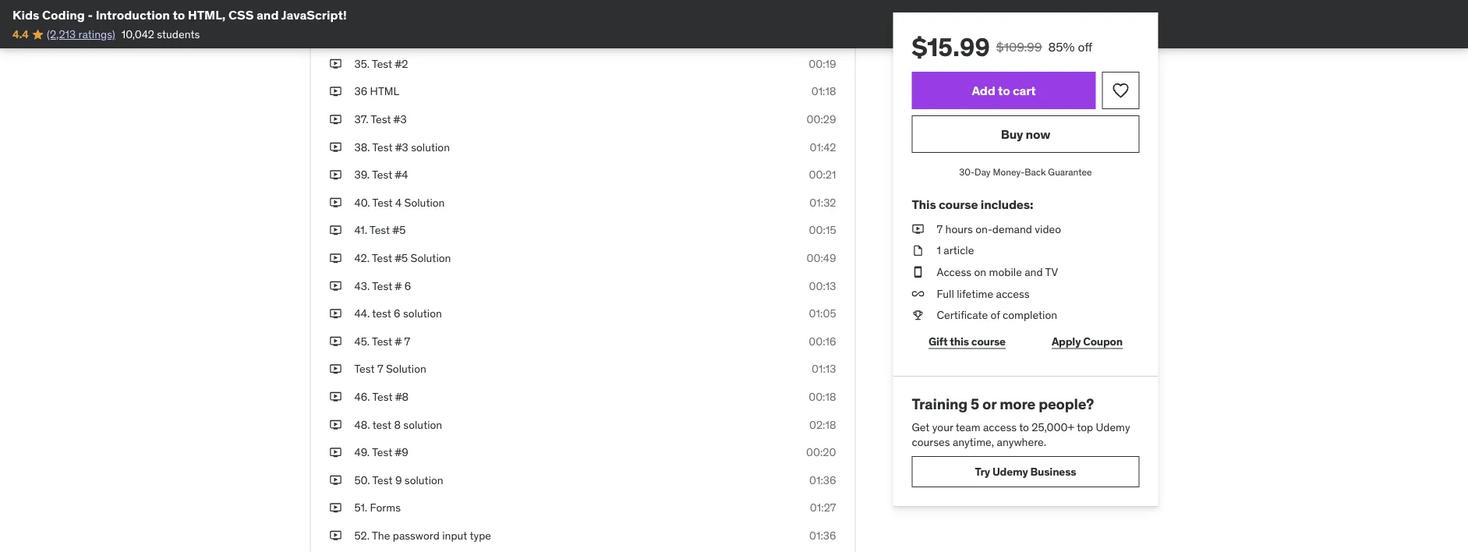 Task type: vqa. For each thing, say whether or not it's contained in the screenshot.


Task type: locate. For each thing, give the bounding box(es) containing it.
37.
[[354, 112, 368, 126]]

test right 45.
[[372, 334, 392, 348]]

test up "46."
[[354, 362, 375, 376]]

xsmall image left '35.'
[[329, 56, 342, 71]]

includes:
[[981, 196, 1033, 212]]

8
[[394, 417, 401, 431]]

test for 43.
[[372, 279, 392, 293]]

02:18
[[809, 417, 836, 431]]

01:42
[[810, 140, 836, 154]]

coupon
[[1083, 334, 1123, 348]]

1
[[937, 243, 941, 257]]

test left 8
[[372, 417, 391, 431]]

0 vertical spatial 01:36
[[809, 473, 836, 487]]

test for 42.
[[372, 251, 392, 265]]

solution up #8
[[386, 362, 426, 376]]

day
[[975, 166, 991, 178]]

30-day money-back guarantee
[[959, 166, 1092, 178]]

7 up 46. test #8
[[377, 362, 383, 376]]

0 vertical spatial course
[[939, 196, 978, 212]]

2 horizontal spatial 7
[[937, 222, 943, 236]]

xsmall image left 48. on the bottom left of the page
[[329, 417, 342, 432]]

test left #2
[[372, 57, 392, 71]]

#3 up #4 at top
[[395, 140, 408, 154]]

test for 46.
[[372, 390, 393, 404]]

01:27
[[810, 501, 836, 515]]

xsmall image left 42. at the left top
[[329, 251, 342, 266]]

01:36 up "01:27"
[[809, 473, 836, 487]]

get
[[912, 420, 930, 434]]

demand
[[993, 222, 1032, 236]]

0 vertical spatial #3
[[394, 112, 407, 126]]

solution right 9
[[405, 473, 443, 487]]

0 horizontal spatial to
[[173, 7, 185, 23]]

0 vertical spatial test
[[372, 306, 391, 320]]

6
[[404, 279, 411, 293], [394, 306, 400, 320]]

1 vertical spatial to
[[998, 82, 1010, 98]]

try udemy business link
[[912, 456, 1140, 487]]

1 vertical spatial 6
[[394, 306, 400, 320]]

xsmall image left 41.
[[329, 223, 342, 238]]

0 vertical spatial 7
[[937, 222, 943, 236]]

test for 45.
[[372, 334, 392, 348]]

42.
[[354, 251, 370, 265]]

solution right 8
[[403, 417, 442, 431]]

1 vertical spatial solution
[[411, 251, 451, 265]]

course down the of
[[972, 334, 1006, 348]]

test for 49.
[[372, 445, 392, 459]]

01:32
[[810, 195, 836, 209]]

and right css on the top of the page
[[257, 7, 279, 23]]

gift
[[929, 334, 948, 348]]

41. test #5
[[354, 223, 406, 237]]

0 vertical spatial solution
[[404, 195, 445, 209]]

4
[[395, 195, 402, 209]]

1 vertical spatial #
[[395, 334, 402, 348]]

2 # from the top
[[395, 334, 402, 348]]

6 down 43. test # 6
[[394, 306, 400, 320]]

00:16
[[809, 334, 836, 348]]

38. test #3 solution
[[354, 140, 450, 154]]

to
[[173, 7, 185, 23], [998, 82, 1010, 98], [1019, 420, 1029, 434]]

access down or
[[983, 420, 1017, 434]]

0 vertical spatial and
[[257, 7, 279, 23]]

test for 40.
[[372, 195, 393, 209]]

test right 42. at the left top
[[372, 251, 392, 265]]

to up 'students'
[[173, 7, 185, 23]]

forms
[[370, 501, 401, 515]]

1 vertical spatial 7
[[404, 334, 410, 348]]

xsmall image for 44. test 6 solution
[[329, 306, 342, 321]]

48.
[[354, 417, 370, 431]]

01:36 down "01:27"
[[809, 528, 836, 542]]

1 vertical spatial #3
[[395, 140, 408, 154]]

test right '37.'
[[371, 112, 391, 126]]

udemy
[[1096, 420, 1130, 434], [993, 464, 1028, 478]]

solution for 48. test 8 solution
[[403, 417, 442, 431]]

10,042 students
[[121, 27, 200, 41]]

45. test # 7
[[354, 334, 410, 348]]

solution for 40. test 4 solution
[[404, 195, 445, 209]]

access down mobile
[[996, 286, 1030, 300]]

0 vertical spatial access
[[996, 286, 1030, 300]]

$15.99
[[912, 31, 990, 62]]

2 vertical spatial to
[[1019, 420, 1029, 434]]

access
[[937, 265, 972, 279]]

# down the 44. test 6 solution
[[395, 334, 402, 348]]

(2,213
[[47, 27, 76, 41]]

students
[[157, 27, 200, 41]]

buy now button
[[912, 115, 1140, 153]]

course
[[939, 196, 978, 212], [972, 334, 1006, 348]]

1 vertical spatial and
[[1025, 265, 1043, 279]]

37. test #3
[[354, 112, 407, 126]]

# for 6
[[395, 279, 402, 293]]

solution
[[411, 140, 450, 154], [403, 306, 442, 320], [403, 417, 442, 431], [405, 473, 443, 487]]

to up anywhere.
[[1019, 420, 1029, 434]]

solution up 43. test # 6
[[411, 251, 451, 265]]

51.
[[354, 501, 367, 515]]

test left 9
[[372, 473, 393, 487]]

article
[[944, 243, 974, 257]]

00:49
[[807, 251, 836, 265]]

test right 41.
[[370, 223, 390, 237]]

1 vertical spatial test
[[372, 417, 391, 431]]

0 vertical spatial 6
[[404, 279, 411, 293]]

solution down 43. test # 6
[[403, 306, 442, 320]]

training 5 or more people? get your team access to 25,000+ top udemy courses anytime, anywhere.
[[912, 395, 1130, 449]]

1 vertical spatial udemy
[[993, 464, 1028, 478]]

test for 39.
[[372, 168, 392, 182]]

ratings)
[[78, 27, 115, 41]]

your
[[932, 420, 953, 434]]

test for 38.
[[372, 140, 393, 154]]

gift this course
[[929, 334, 1006, 348]]

#9
[[395, 445, 408, 459]]

1 horizontal spatial and
[[1025, 265, 1043, 279]]

52.
[[354, 528, 370, 542]]

6 down 42. test #5 solution
[[404, 279, 411, 293]]

2 test from the top
[[372, 417, 391, 431]]

to left cart
[[998, 82, 1010, 98]]

add
[[972, 82, 996, 98]]

solution
[[404, 195, 445, 209], [411, 251, 451, 265], [386, 362, 426, 376]]

1 test from the top
[[372, 306, 391, 320]]

coding
[[42, 7, 85, 23]]

test right 38.
[[372, 140, 393, 154]]

xsmall image for 42. test #5 solution
[[329, 251, 342, 266]]

add to cart button
[[912, 72, 1096, 109]]

xsmall image left '37.'
[[329, 112, 342, 127]]

0 horizontal spatial udemy
[[993, 464, 1028, 478]]

1 horizontal spatial udemy
[[1096, 420, 1130, 434]]

#
[[395, 279, 402, 293], [395, 334, 402, 348]]

38.
[[354, 140, 370, 154]]

course up hours
[[939, 196, 978, 212]]

xsmall image left the 44.
[[329, 306, 342, 321]]

1 horizontal spatial to
[[998, 82, 1010, 98]]

solution up 40. test 4 solution
[[411, 140, 450, 154]]

#3 up '38. test #3 solution'
[[394, 112, 407, 126]]

#3
[[394, 112, 407, 126], [395, 140, 408, 154]]

0 vertical spatial #
[[395, 279, 402, 293]]

$109.99
[[996, 39, 1042, 55]]

#5 up 43. test # 6
[[395, 251, 408, 265]]

25,000+
[[1032, 420, 1075, 434]]

money-
[[993, 166, 1025, 178]]

1 vertical spatial #5
[[395, 251, 408, 265]]

test
[[372, 306, 391, 320], [372, 417, 391, 431]]

1 # from the top
[[395, 279, 402, 293]]

type
[[470, 528, 491, 542]]

7 left hours
[[937, 222, 943, 236]]

xsmall image
[[329, 1, 342, 16], [329, 84, 342, 99], [329, 139, 342, 155], [329, 167, 342, 183], [912, 221, 924, 237], [912, 264, 924, 280], [329, 278, 342, 294], [912, 286, 924, 301], [912, 308, 924, 323], [329, 334, 342, 349], [329, 362, 342, 377], [329, 389, 342, 405], [329, 445, 342, 460], [329, 500, 342, 516], [329, 528, 342, 543]]

00:19
[[809, 57, 836, 71]]

test for 41.
[[370, 223, 390, 237]]

courses
[[912, 435, 950, 449]]

udemy right "top"
[[1096, 420, 1130, 434]]

video
[[1035, 222, 1061, 236]]

#5 down 40. test 4 solution
[[393, 223, 406, 237]]

1 horizontal spatial 7
[[404, 334, 410, 348]]

0 vertical spatial udemy
[[1096, 420, 1130, 434]]

35. test #2
[[354, 57, 408, 71]]

2 01:36 from the top
[[809, 528, 836, 542]]

access on mobile and tv
[[937, 265, 1058, 279]]

test right the 44.
[[372, 306, 391, 320]]

certificate
[[937, 308, 988, 322]]

1 vertical spatial access
[[983, 420, 1017, 434]]

test
[[372, 57, 392, 71], [371, 112, 391, 126], [372, 140, 393, 154], [372, 168, 392, 182], [372, 195, 393, 209], [370, 223, 390, 237], [372, 251, 392, 265], [372, 279, 392, 293], [372, 334, 392, 348], [354, 362, 375, 376], [372, 390, 393, 404], [372, 445, 392, 459], [372, 473, 393, 487]]

solution right 4
[[404, 195, 445, 209]]

udemy right try
[[993, 464, 1028, 478]]

42. test #5 solution
[[354, 251, 451, 265]]

solution for 50. test 9 solution
[[405, 473, 443, 487]]

xsmall image
[[329, 56, 342, 71], [329, 112, 342, 127], [329, 195, 342, 210], [329, 223, 342, 238], [912, 243, 924, 258], [329, 251, 342, 266], [329, 306, 342, 321], [329, 417, 342, 432], [329, 473, 342, 488]]

0 vertical spatial #5
[[393, 223, 406, 237]]

and left "tv"
[[1025, 265, 1043, 279]]

test left #8
[[372, 390, 393, 404]]

1 vertical spatial 01:36
[[809, 528, 836, 542]]

36
[[354, 84, 367, 98]]

xsmall image left 50.
[[329, 473, 342, 488]]

access
[[996, 286, 1030, 300], [983, 420, 1017, 434]]

test right 43.
[[372, 279, 392, 293]]

7 down the 44. test 6 solution
[[404, 334, 410, 348]]

# up the 44. test 6 solution
[[395, 279, 402, 293]]

this
[[912, 196, 936, 212]]

2 horizontal spatial to
[[1019, 420, 1029, 434]]

# for 7
[[395, 334, 402, 348]]

51. forms
[[354, 501, 401, 515]]

anywhere.
[[997, 435, 1047, 449]]

guarantee
[[1048, 166, 1092, 178]]

0 horizontal spatial 7
[[377, 362, 383, 376]]

xsmall image for 48. test 8 solution
[[329, 417, 342, 432]]

html,
[[188, 7, 226, 23]]

test left #4 at top
[[372, 168, 392, 182]]

test left 4
[[372, 195, 393, 209]]

test left #9
[[372, 445, 392, 459]]

xsmall image left the '40.'
[[329, 195, 342, 210]]

1 vertical spatial course
[[972, 334, 1006, 348]]

0 vertical spatial to
[[173, 7, 185, 23]]

xsmall image for 35. test #2
[[329, 56, 342, 71]]

00:15
[[809, 223, 836, 237]]

#5
[[393, 223, 406, 237], [395, 251, 408, 265]]



Task type: describe. For each thing, give the bounding box(es) containing it.
#3 for 37.
[[394, 112, 407, 126]]

1 horizontal spatial 6
[[404, 279, 411, 293]]

2 vertical spatial solution
[[386, 362, 426, 376]]

35.
[[354, 57, 370, 71]]

2 vertical spatial 7
[[377, 362, 383, 376]]

password
[[393, 528, 440, 542]]

43. test # 6
[[354, 279, 411, 293]]

to inside button
[[998, 82, 1010, 98]]

7 hours on-demand video
[[937, 222, 1061, 236]]

test 7 solution
[[354, 362, 426, 376]]

30-
[[959, 166, 975, 178]]

49. test #9
[[354, 445, 408, 459]]

kids coding - introduction to html, css and javascript!
[[12, 7, 347, 23]]

mobile
[[989, 265, 1022, 279]]

00:29
[[807, 112, 836, 126]]

or
[[983, 395, 997, 413]]

1 article
[[937, 243, 974, 257]]

0 horizontal spatial 6
[[394, 306, 400, 320]]

-
[[88, 7, 93, 23]]

lifetime
[[957, 286, 994, 300]]

kids
[[12, 7, 39, 23]]

apply coupon
[[1052, 334, 1123, 348]]

xsmall image left 1 at right top
[[912, 243, 924, 258]]

back
[[1025, 166, 1046, 178]]

completion
[[1003, 308, 1058, 322]]

#3 for 38.
[[395, 140, 408, 154]]

test for 50.
[[372, 473, 393, 487]]

this course includes:
[[912, 196, 1033, 212]]

00:21
[[809, 168, 836, 182]]

48. test 8 solution
[[354, 417, 442, 431]]

1 01:36 from the top
[[809, 473, 836, 487]]

gift this course link
[[912, 326, 1023, 357]]

top
[[1077, 420, 1093, 434]]

udemy inside training 5 or more people? get your team access to 25,000+ top udemy courses anytime, anywhere.
[[1096, 420, 1130, 434]]

#8
[[395, 390, 409, 404]]

buy
[[1001, 126, 1023, 142]]

xsmall image for 50. test 9 solution
[[329, 473, 342, 488]]

people?
[[1039, 395, 1094, 413]]

introduction
[[96, 7, 170, 23]]

39.
[[354, 168, 370, 182]]

add to cart
[[972, 82, 1036, 98]]

try udemy business
[[975, 464, 1076, 478]]

certificate of completion
[[937, 308, 1058, 322]]

solution for 44. test 6 solution
[[403, 306, 442, 320]]

40. test 4 solution
[[354, 195, 445, 209]]

apply coupon button
[[1035, 326, 1140, 357]]

wishlist image
[[1112, 81, 1130, 100]]

#5 for 42.
[[395, 251, 408, 265]]

00:18
[[809, 390, 836, 404]]

javascript!
[[281, 7, 347, 23]]

xsmall image for 40. test 4 solution
[[329, 195, 342, 210]]

xsmall image for 37. test #3
[[329, 112, 342, 127]]

(2,213 ratings)
[[47, 27, 115, 41]]

full
[[937, 286, 954, 300]]

0 horizontal spatial and
[[257, 7, 279, 23]]

52. the password input type
[[354, 528, 491, 542]]

43.
[[354, 279, 370, 293]]

85%
[[1048, 39, 1075, 55]]

to inside training 5 or more people? get your team access to 25,000+ top udemy courses anytime, anywhere.
[[1019, 420, 1029, 434]]

test for 48.
[[372, 417, 391, 431]]

the
[[372, 528, 390, 542]]

49.
[[354, 445, 370, 459]]

4.4
[[12, 27, 28, 41]]

39. test #4
[[354, 168, 408, 182]]

solution for 42. test #5 solution
[[411, 251, 451, 265]]

access inside training 5 or more people? get your team access to 25,000+ top udemy courses anytime, anywhere.
[[983, 420, 1017, 434]]

test for 37.
[[371, 112, 391, 126]]

training
[[912, 395, 968, 413]]

#2
[[395, 57, 408, 71]]

test for 35.
[[372, 57, 392, 71]]

test for 44.
[[372, 306, 391, 320]]

solution for 38. test #3 solution
[[411, 140, 450, 154]]

9
[[395, 473, 402, 487]]

buy now
[[1001, 126, 1051, 142]]

more
[[1000, 395, 1036, 413]]

46.
[[354, 390, 370, 404]]

45.
[[354, 334, 370, 348]]

5
[[971, 395, 979, 413]]

now
[[1026, 126, 1051, 142]]

xsmall image for 41. test #5
[[329, 223, 342, 238]]

36 html
[[354, 84, 399, 98]]

this
[[950, 334, 969, 348]]

of
[[991, 308, 1000, 322]]

team
[[956, 420, 981, 434]]

anytime,
[[953, 435, 994, 449]]

46. test #8
[[354, 390, 409, 404]]

44.
[[354, 306, 370, 320]]

cart
[[1013, 82, 1036, 98]]

41.
[[354, 223, 367, 237]]

50.
[[354, 473, 370, 487]]

50. test 9 solution
[[354, 473, 443, 487]]

#5 for 41.
[[393, 223, 406, 237]]



